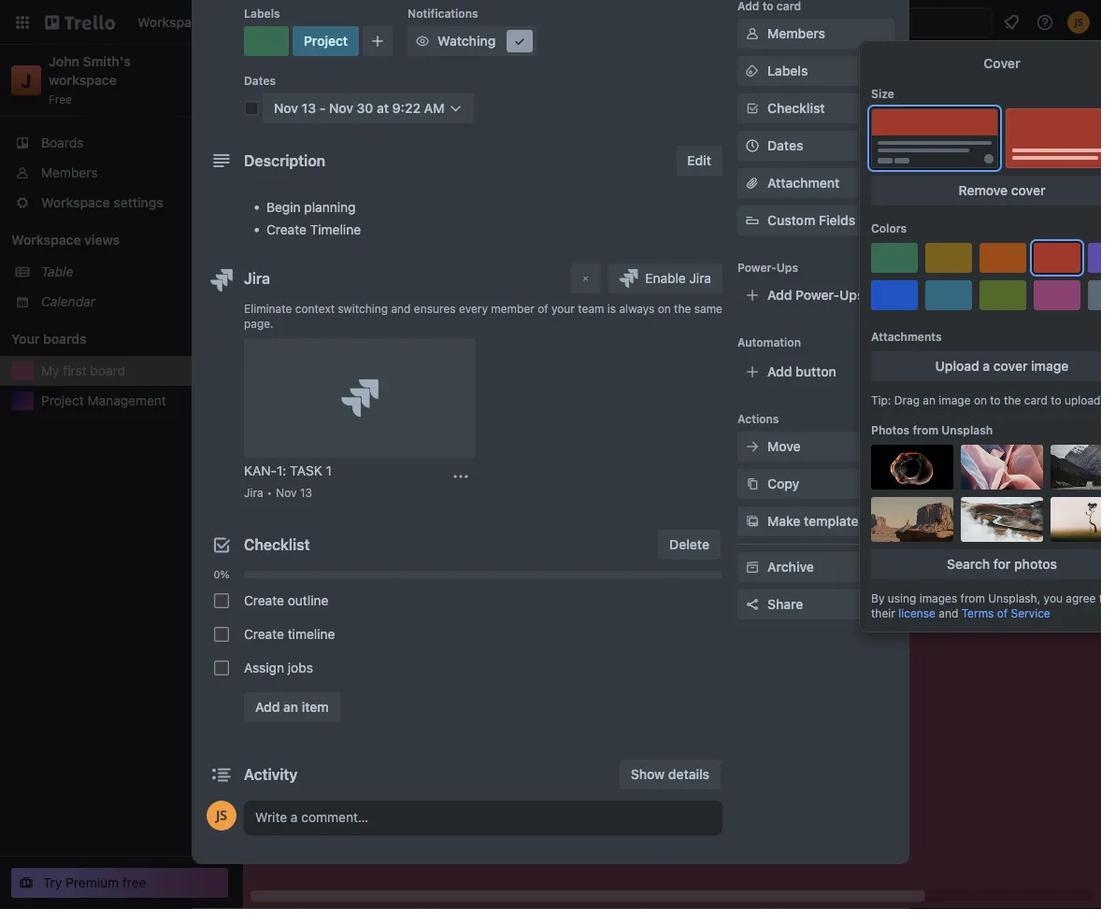 Task type: locate. For each thing, give the bounding box(es) containing it.
assign jobs checkbox for create outline
[[214, 594, 229, 609]]

table link
[[41, 263, 232, 281]]

- down 'board name' text field
[[319, 100, 326, 116]]

1 vertical spatial labels
[[767, 63, 808, 79]]

dates
[[244, 74, 276, 87], [767, 138, 803, 153]]

share down 0 notifications icon
[[1010, 63, 1046, 79]]

fields
[[819, 213, 855, 228]]

Assign jobs checkbox
[[214, 661, 229, 676]]

1 vertical spatial -
[[335, 233, 340, 246]]

1 to from the left
[[990, 394, 1001, 407]]

project planning link
[[273, 206, 490, 224]]

share button
[[984, 56, 1057, 86], [738, 590, 895, 620]]

to down upload a cover image
[[990, 394, 1001, 407]]

0 vertical spatial -
[[319, 100, 326, 116]]

john smith (johnsmith38824343) image right open information menu image on the top
[[1067, 11, 1090, 34]]

agree
[[1066, 592, 1096, 605]]

30 left at
[[357, 100, 373, 116]]

2 vertical spatial 13
[[300, 486, 312, 499]]

0 horizontal spatial share
[[767, 597, 803, 612]]

1 horizontal spatial an
[[923, 394, 936, 407]]

13
[[302, 100, 316, 116], [319, 233, 332, 246], [300, 486, 312, 499]]

sm image inside checklist link
[[743, 99, 762, 118]]

1 vertical spatial assign jobs checkbox
[[214, 627, 229, 642]]

from right photos
[[913, 423, 939, 437]]

sm image down actions
[[743, 437, 762, 456]]

add a card for left add a card button
[[292, 342, 358, 357]]

a right upload
[[983, 358, 990, 374]]

- down project planning
[[335, 233, 340, 246]]

members link
[[738, 19, 895, 49], [0, 158, 243, 188]]

power- down custom
[[738, 261, 777, 274]]

1 horizontal spatial of
[[997, 607, 1008, 620]]

0 horizontal spatial -
[[319, 100, 326, 116]]

card
[[861, 170, 889, 185], [330, 342, 358, 357], [1024, 394, 1048, 407]]

power ups image
[[806, 64, 821, 79]]

13 inside checkbox
[[319, 233, 332, 246]]

sm image inside the archive link
[[743, 558, 762, 577]]

nov down 'board name' text field
[[329, 100, 353, 116]]

nov right •
[[276, 486, 297, 499]]

an left item
[[283, 700, 298, 715]]

1 horizontal spatial image
[[1031, 358, 1069, 374]]

description
[[244, 152, 325, 170]]

checklist down •
[[244, 536, 310, 554]]

1 horizontal spatial my first board
[[267, 61, 380, 81]]

1 vertical spatial on
[[974, 394, 987, 407]]

of down unsplash,
[[997, 607, 1008, 620]]

0 horizontal spatial a
[[320, 342, 327, 357]]

1 horizontal spatial members
[[767, 26, 825, 41]]

0 vertical spatial ups
[[777, 261, 798, 274]]

13 down the task
[[300, 486, 312, 499]]

jira left •
[[244, 486, 263, 499]]

13 down 'board name' text field
[[302, 100, 316, 116]]

create board or workspace image
[[523, 13, 542, 32]]

0 vertical spatial share button
[[984, 56, 1057, 86]]

0 horizontal spatial labels
[[244, 7, 280, 20]]

sm image
[[743, 24, 762, 43], [413, 32, 432, 50], [743, 62, 762, 80]]

0 vertical spatial and
[[391, 302, 411, 315]]

1 vertical spatial card
[[330, 342, 358, 357]]

the left same
[[674, 302, 691, 315]]

add down power-ups
[[767, 287, 792, 303]]

Assign jobs checkbox
[[214, 594, 229, 609], [214, 627, 229, 642]]

0 vertical spatial image
[[1031, 358, 1069, 374]]

1 vertical spatial members
[[41, 165, 98, 180]]

add a card down context
[[292, 342, 358, 357]]

1 vertical spatial a
[[320, 342, 327, 357]]

0 vertical spatial my
[[267, 61, 292, 81]]

0 horizontal spatial board
[[90, 363, 125, 379]]

meeting link
[[273, 299, 490, 318]]

your boards with 2 items element
[[11, 328, 189, 351]]

1 horizontal spatial add a card
[[823, 170, 889, 185]]

make template link
[[738, 507, 895, 537]]

1 horizontal spatial my
[[267, 61, 292, 81]]

share down archive
[[767, 597, 803, 612]]

board inside text field
[[332, 61, 380, 81]]

1 vertical spatial and
[[939, 607, 958, 620]]

30 inside checkbox
[[367, 233, 381, 246]]

- inside checkbox
[[335, 233, 340, 246]]

template
[[804, 514, 859, 529]]

watching
[[438, 33, 496, 49]]

members link up labels 'link'
[[738, 19, 895, 49]]

1 vertical spatial 13
[[319, 233, 332, 246]]

tip: drag an image on to the card to upload 
[[871, 394, 1101, 407]]

Board name text field
[[258, 56, 389, 86]]

9:22
[[392, 100, 421, 116]]

power-ups
[[738, 261, 798, 274]]

0 vertical spatial the
[[674, 302, 691, 315]]

0 vertical spatial from
[[913, 423, 939, 437]]

Write a comment text field
[[244, 801, 723, 835]]

0 vertical spatial card
[[861, 170, 889, 185]]

sm image left archive
[[743, 558, 762, 577]]

project down color: green, title: none image
[[273, 207, 316, 222]]

the down upload a cover image
[[1004, 394, 1021, 407]]

color: green, title: none image
[[273, 194, 310, 202]]

Search field
[[828, 8, 992, 36]]

checklist down power ups icon on the right
[[767, 100, 825, 116]]

a up fields
[[851, 170, 858, 185]]

0 vertical spatial a
[[851, 170, 858, 185]]

photos
[[1014, 557, 1057, 572]]

0 vertical spatial board
[[332, 61, 380, 81]]

and left the 'ensures'
[[391, 302, 411, 315]]

john smith (johnsmith38824343) image
[[1067, 11, 1090, 34], [952, 58, 978, 84]]

30 for nov 13 - nov 30 at 9:22 am
[[357, 100, 373, 116]]

create down "begin"
[[266, 222, 307, 237]]

share button down the archive link
[[738, 590, 895, 620]]

power-
[[738, 261, 777, 274], [796, 287, 839, 303]]

1 horizontal spatial members link
[[738, 19, 895, 49]]

of
[[538, 302, 548, 315], [997, 607, 1008, 620]]

card down switching
[[330, 342, 358, 357]]

members link down "boards"
[[0, 158, 243, 188]]

images
[[920, 592, 957, 605]]

sm image left power ups icon on the right
[[743, 62, 762, 80]]

primary element
[[0, 0, 1101, 45]]

search
[[947, 557, 990, 572]]

sm image inside move link
[[743, 437, 762, 456]]

1 horizontal spatial to
[[1051, 394, 1061, 407]]

labels
[[244, 7, 280, 20], [767, 63, 808, 79]]

you
[[1044, 592, 1063, 605]]

john
[[49, 54, 80, 69]]

1 vertical spatial my first board
[[41, 363, 125, 379]]

sm image for watching
[[413, 32, 432, 50]]

dates up mark due date as complete checkbox
[[244, 74, 276, 87]]

1 vertical spatial dates
[[767, 138, 803, 153]]

begin
[[266, 200, 301, 215]]

1 vertical spatial john smith (johnsmith38824343) image
[[952, 58, 978, 84]]

0 horizontal spatial of
[[538, 302, 548, 315]]

1 horizontal spatial from
[[960, 592, 985, 605]]

dates up attachment
[[767, 138, 803, 153]]

of left 'your'
[[538, 302, 548, 315]]

nov inside kan-1: task 1 jira • nov 13
[[276, 486, 297, 499]]

0 horizontal spatial my
[[41, 363, 59, 379]]

0 vertical spatial john smith (johnsmith38824343) image
[[1067, 11, 1090, 34]]

license
[[898, 607, 936, 620]]

move
[[767, 439, 801, 454]]

boards link
[[0, 128, 243, 158]]

remove cover button
[[871, 176, 1101, 206]]

planning inside the 'begin planning create timeline'
[[304, 200, 356, 215]]

0 horizontal spatial checklist
[[244, 536, 310, 554]]

ups up the add power-ups
[[777, 261, 798, 274]]

30 for nov 13 - nov 30
[[367, 233, 381, 246]]

13 down project planning
[[319, 233, 332, 246]]

card for rightmost add a card button
[[861, 170, 889, 185]]

create up create timeline
[[244, 593, 284, 609]]

0 horizontal spatial add a card
[[292, 342, 358, 357]]

0 horizontal spatial to
[[990, 394, 1001, 407]]

0 horizontal spatial my first board
[[41, 363, 125, 379]]

13 inside button
[[302, 100, 316, 116]]

add down automation
[[767, 364, 792, 380]]

power- down power-ups
[[796, 287, 839, 303]]

0 horizontal spatial first
[[63, 363, 87, 379]]

0 horizontal spatial an
[[283, 700, 298, 715]]

my inside 'link'
[[41, 363, 59, 379]]

0 vertical spatial 30
[[357, 100, 373, 116]]

colors
[[871, 222, 907, 235]]

Mark due date as complete checkbox
[[244, 101, 259, 116]]

add
[[823, 170, 847, 185], [767, 287, 792, 303], [292, 342, 316, 357], [767, 364, 792, 380], [255, 700, 280, 715]]

sm image inside labels 'link'
[[743, 62, 762, 80]]

card left the upload on the top
[[1024, 394, 1048, 407]]

30 inside button
[[357, 100, 373, 116]]

1 vertical spatial create
[[244, 593, 284, 609]]

nov down project planning
[[295, 233, 316, 246]]

project
[[304, 33, 348, 49], [314, 195, 353, 208], [273, 207, 316, 222], [41, 393, 84, 408]]

board up "project management"
[[90, 363, 125, 379]]

13 for nov 13 - nov 30 at 9:22 am
[[302, 100, 316, 116]]

sm image
[[510, 32, 529, 50], [743, 99, 762, 118], [743, 437, 762, 456], [743, 475, 762, 494], [743, 512, 762, 531], [743, 558, 762, 577]]

assign jobs checkbox up assign jobs option on the bottom left of page
[[214, 627, 229, 642]]

create inside the 'begin planning create timeline'
[[266, 222, 307, 237]]

on right always
[[658, 302, 671, 315]]

project management link
[[41, 392, 232, 410]]

card up colors on the right top
[[861, 170, 889, 185]]

- for nov 13 - nov 30
[[335, 233, 340, 246]]

0 horizontal spatial power-
[[738, 261, 777, 274]]

the
[[674, 302, 691, 315], [1004, 394, 1021, 407]]

add down assign
[[255, 700, 280, 715]]

0 vertical spatial members link
[[738, 19, 895, 49]]

add a card button down switching
[[262, 335, 471, 365]]

sm image up create from template… icon
[[743, 99, 762, 118]]

1 vertical spatial from
[[960, 592, 985, 605]]

sm image up the board
[[510, 32, 529, 50]]

sm image inside the watching 'button'
[[510, 32, 529, 50]]

0 horizontal spatial and
[[391, 302, 411, 315]]

outline
[[288, 593, 328, 609]]

0 horizontal spatial the
[[674, 302, 691, 315]]

members down "boards"
[[41, 165, 98, 180]]

1 vertical spatial image
[[939, 394, 971, 407]]

2 assign jobs checkbox from the top
[[214, 627, 229, 642]]

1 horizontal spatial and
[[939, 607, 958, 620]]

my first board inside 'board name' text field
[[267, 61, 380, 81]]

assign jobs
[[244, 660, 313, 676]]

image up the upload on the top
[[1031, 358, 1069, 374]]

share button down 0 notifications icon
[[984, 56, 1057, 86]]

and down images
[[939, 607, 958, 620]]

color: sky, title: "project" element
[[293, 26, 359, 56], [314, 194, 353, 208]]

members
[[767, 26, 825, 41], [41, 165, 98, 180]]

sm image inside copy link
[[743, 475, 762, 494]]

1 vertical spatial 30
[[367, 233, 381, 246]]

image inside button
[[1031, 358, 1069, 374]]

1 horizontal spatial -
[[335, 233, 340, 246]]

john smith's workspace free
[[49, 54, 134, 106]]

a down context
[[320, 342, 327, 357]]

-
[[319, 100, 326, 116], [335, 233, 340, 246]]

13 for nov 13 - nov 30
[[319, 233, 332, 246]]

my first board down "your boards with 2 items" element
[[41, 363, 125, 379]]

30
[[357, 100, 373, 116], [367, 233, 381, 246]]

my inside 'board name' text field
[[267, 61, 292, 81]]

sm image left the search icon at the top
[[743, 24, 762, 43]]

cover
[[984, 56, 1020, 71]]

team
[[578, 302, 604, 315]]

ups
[[777, 261, 798, 274], [839, 287, 864, 303]]

item
[[302, 700, 329, 715]]

an right drag
[[923, 394, 936, 407]]

labels up checklist link
[[767, 63, 808, 79]]

2 to from the left
[[1051, 394, 1061, 407]]

labels inside 'link'
[[767, 63, 808, 79]]

search for photos
[[947, 557, 1057, 572]]

create up assign
[[244, 627, 284, 642]]

sm image inside the watching 'button'
[[413, 32, 432, 50]]

0 vertical spatial share
[[1010, 63, 1046, 79]]

remove cover
[[959, 183, 1045, 198]]

1 horizontal spatial the
[[1004, 394, 1021, 407]]

edit button
[[676, 146, 723, 176]]

0 vertical spatial my first board
[[267, 61, 380, 81]]

attachments
[[871, 330, 942, 343]]

jira up same
[[689, 271, 711, 286]]

add a card button up colors on the right top
[[793, 163, 1002, 193]]

0 vertical spatial create
[[266, 222, 307, 237]]

1 horizontal spatial checklist
[[767, 100, 825, 116]]

automation
[[738, 336, 801, 349]]

0 vertical spatial color: sky, title: "project" element
[[293, 26, 359, 56]]

0 vertical spatial add a card
[[823, 170, 889, 185]]

from inside by using images from unsplash, you agree t
[[960, 592, 985, 605]]

labels up color: green, title: none icon
[[244, 7, 280, 20]]

ensures
[[414, 302, 456, 315]]

nov right mark due date as complete checkbox
[[274, 100, 298, 116]]

color: sky, title: "project" element up "timeline"
[[314, 194, 353, 208]]

sm image for members
[[743, 24, 762, 43]]

planning up 'nov 13 - nov 30'
[[319, 207, 371, 222]]

1 horizontal spatial board
[[332, 61, 380, 81]]

•
[[267, 486, 272, 499]]

1 vertical spatial board
[[90, 363, 125, 379]]

sm image left the "copy"
[[743, 475, 762, 494]]

1 horizontal spatial labels
[[767, 63, 808, 79]]

0 vertical spatial an
[[923, 394, 936, 407]]

members up power ups icon on the right
[[767, 26, 825, 41]]

photos
[[871, 423, 910, 437]]

1 vertical spatial power-
[[796, 287, 839, 303]]

0 horizontal spatial from
[[913, 423, 939, 437]]

0 vertical spatial power-
[[738, 261, 777, 274]]

first up nov 13 - nov 30 at 9:22 am
[[296, 61, 329, 81]]

cover up tip: drag an image on to the card to upload
[[993, 358, 1028, 374]]

archive link
[[738, 552, 895, 582]]

1 horizontal spatial john smith (johnsmith38824343) image
[[1067, 11, 1090, 34]]

0 horizontal spatial card
[[330, 342, 358, 357]]

at
[[377, 100, 389, 116]]

0 vertical spatial 13
[[302, 100, 316, 116]]

add an item button
[[244, 693, 340, 723]]

1 horizontal spatial share button
[[984, 56, 1057, 86]]

1 vertical spatial add a card
[[292, 342, 358, 357]]

planning up "timeline"
[[304, 200, 356, 215]]

add button button
[[738, 357, 895, 387]]

sm image left make
[[743, 512, 762, 531]]

john smith (johnsmith38824343) image left cover
[[952, 58, 978, 84]]

add a card up fields
[[823, 170, 889, 185]]

1 horizontal spatial card
[[861, 170, 889, 185]]

add for add an item button
[[255, 700, 280, 715]]

1 vertical spatial my
[[41, 363, 59, 379]]

0 horizontal spatial image
[[939, 394, 971, 407]]

my first board up nov 13 - nov 30 at 9:22 am
[[267, 61, 380, 81]]

planning
[[304, 200, 356, 215], [319, 207, 371, 222]]

begin planning create timeline
[[266, 200, 361, 237]]

1 vertical spatial add a card button
[[262, 335, 471, 365]]

image up unsplash
[[939, 394, 971, 407]]

terms of service link
[[962, 607, 1050, 620]]

open information menu image
[[1036, 13, 1054, 32]]

create
[[266, 222, 307, 237], [244, 593, 284, 609], [244, 627, 284, 642]]

cover right the remove
[[1011, 183, 1045, 198]]

add a card button
[[793, 163, 1002, 193], [262, 335, 471, 365]]

john smith (johnsmith38824343) image
[[207, 801, 236, 831]]

1 vertical spatial cover
[[993, 358, 1028, 374]]

my down your boards
[[41, 363, 59, 379]]

attachment button
[[738, 168, 895, 198]]

my down color: green, title: none icon
[[267, 61, 292, 81]]

details
[[668, 767, 709, 782]]

board
[[332, 61, 380, 81], [90, 363, 125, 379]]

jira inside button
[[689, 271, 711, 286]]

1 assign jobs checkbox from the top
[[214, 594, 229, 609]]

board up nov 13 - nov 30 at 9:22 am
[[332, 61, 380, 81]]

2 horizontal spatial a
[[983, 358, 990, 374]]

2 vertical spatial card
[[1024, 394, 1048, 407]]

30 down project planning link
[[367, 233, 381, 246]]

color: sky, title: "project" element right color: green, title: none icon
[[293, 26, 359, 56]]

upload
[[1065, 394, 1101, 407]]

on
[[658, 302, 671, 315], [974, 394, 987, 407]]

project up 'board name' text field
[[304, 33, 348, 49]]

ups down fields
[[839, 287, 864, 303]]

0 horizontal spatial john smith (johnsmith38824343) image
[[952, 58, 978, 84]]

checklist group
[[207, 584, 723, 685]]

board button
[[460, 56, 560, 86]]

assign jobs checkbox down 0%
[[214, 594, 229, 609]]

enable
[[645, 271, 686, 286]]

card for left add a card button
[[330, 342, 358, 357]]

0 horizontal spatial members link
[[0, 158, 243, 188]]

sm image inside make template 'link'
[[743, 512, 762, 531]]

the inside eliminate context switching and ensures every member of your team is always on the same page.
[[674, 302, 691, 315]]

to left the upload on the top
[[1051, 394, 1061, 407]]

on up unsplash
[[974, 394, 987, 407]]

first down the boards
[[63, 363, 87, 379]]

0 vertical spatial of
[[538, 302, 548, 315]]

add for add button button
[[767, 364, 792, 380]]

- inside button
[[319, 100, 326, 116]]

0 vertical spatial assign jobs checkbox
[[214, 594, 229, 609]]

assign
[[244, 660, 284, 676]]

your
[[551, 302, 575, 315]]

sm image down notifications
[[413, 32, 432, 50]]

from up license and terms of service
[[960, 592, 985, 605]]

nov
[[274, 100, 298, 116], [329, 100, 353, 116], [295, 233, 316, 246], [343, 233, 364, 246], [276, 486, 297, 499]]



Task type: describe. For each thing, give the bounding box(es) containing it.
by using images from unsplash, you agree t
[[871, 592, 1101, 620]]

0 vertical spatial labels
[[244, 7, 280, 20]]

sm image for make template
[[743, 512, 762, 531]]

nov down project planning link
[[343, 233, 364, 246]]

boards
[[43, 331, 87, 347]]

board inside 'link'
[[90, 363, 125, 379]]

and inside eliminate context switching and ensures every member of your team is always on the same page.
[[391, 302, 411, 315]]

size
[[871, 87, 894, 100]]

board
[[492, 63, 528, 79]]

dates button
[[738, 131, 895, 161]]

workspace views
[[11, 232, 120, 248]]

member
[[491, 302, 534, 315]]

1 horizontal spatial share
[[1010, 63, 1046, 79]]

1 horizontal spatial add a card button
[[793, 163, 1002, 193]]

create for timeline
[[244, 627, 284, 642]]

1:
[[277, 463, 286, 479]]

sm image for checklist
[[743, 99, 762, 118]]

on inside eliminate context switching and ensures every member of your team is always on the same page.
[[658, 302, 671, 315]]

1 horizontal spatial on
[[974, 394, 987, 407]]

0 notifications image
[[1000, 11, 1023, 34]]

views
[[84, 232, 120, 248]]

sm image for archive
[[743, 558, 762, 577]]

context
[[295, 302, 335, 315]]

attachment
[[767, 175, 840, 191]]

eliminate context switching and ensures every member of your team is always on the same page.
[[244, 302, 723, 330]]

Nov 13 - Nov 30 checkbox
[[273, 228, 387, 251]]

upload a cover image button
[[871, 351, 1101, 381]]

sm image for copy
[[743, 475, 762, 494]]

your
[[11, 331, 40, 347]]

add an item
[[255, 700, 329, 715]]

1 vertical spatial of
[[997, 607, 1008, 620]]

for
[[993, 557, 1011, 572]]

my first board inside 'link'
[[41, 363, 125, 379]]

service
[[1011, 607, 1050, 620]]

of inside eliminate context switching and ensures every member of your team is always on the same page.
[[538, 302, 548, 315]]

every
[[459, 302, 488, 315]]

terms
[[962, 607, 994, 620]]

show
[[631, 767, 665, 782]]

kan-1: task 1 jira • nov 13
[[244, 463, 332, 499]]

image for cover
[[1031, 358, 1069, 374]]

image for an
[[939, 394, 971, 407]]

a inside button
[[983, 358, 990, 374]]

project management
[[41, 393, 166, 408]]

0 horizontal spatial share button
[[738, 590, 895, 620]]

always
[[619, 302, 655, 315]]

0 horizontal spatial dates
[[244, 74, 276, 87]]

add down "dates" button
[[823, 170, 847, 185]]

0 horizontal spatial add a card button
[[262, 335, 471, 365]]

kan-1: task 1 image
[[341, 380, 379, 417]]

try
[[43, 875, 62, 891]]

custom
[[767, 213, 815, 228]]

workspace
[[11, 232, 81, 248]]

enable jira button
[[608, 264, 723, 294]]

button
[[796, 364, 836, 380]]

by
[[871, 592, 885, 605]]

project planning
[[273, 207, 371, 222]]

automation image
[[833, 56, 859, 82]]

copy link
[[738, 469, 895, 499]]

create from template… image
[[744, 170, 759, 185]]

custom fields
[[767, 213, 855, 228]]

color: green, title: none image
[[244, 26, 289, 56]]

add for add power-ups link in the top of the page
[[767, 287, 792, 303]]

jobs
[[288, 660, 313, 676]]

drag
[[894, 394, 920, 407]]

dates inside button
[[767, 138, 803, 153]]

search image
[[813, 15, 828, 30]]

add a card for rightmost add a card button
[[823, 170, 889, 185]]

meeting
[[273, 301, 322, 316]]

2 horizontal spatial card
[[1024, 394, 1048, 407]]

upload
[[935, 358, 979, 374]]

timeline
[[288, 627, 335, 642]]

1 vertical spatial color: sky, title: "project" element
[[314, 194, 353, 208]]

task
[[290, 463, 322, 479]]

create timeline
[[244, 627, 335, 642]]

j
[[21, 69, 31, 91]]

switching
[[338, 302, 388, 315]]

1 vertical spatial ups
[[839, 287, 864, 303]]

1 horizontal spatial power-
[[796, 287, 839, 303]]

unsplash
[[942, 423, 993, 437]]

nov 13 - nov 30
[[295, 233, 381, 246]]

an inside button
[[283, 700, 298, 715]]

upload a cover image
[[935, 358, 1069, 374]]

jira up eliminate
[[244, 270, 270, 287]]

first inside 'board name' text field
[[296, 61, 329, 81]]

photos from unsplash
[[871, 423, 993, 437]]

0%
[[213, 569, 230, 581]]

make
[[767, 514, 800, 529]]

is
[[607, 302, 616, 315]]

create from template… image
[[1010, 170, 1024, 185]]

unsplash,
[[988, 592, 1041, 605]]

timeline
[[310, 222, 361, 237]]

planning for project planning
[[319, 207, 371, 222]]

same
[[694, 302, 723, 315]]

create for outline
[[244, 593, 284, 609]]

john smith's workspace link
[[49, 54, 134, 88]]

- for nov 13 - nov 30 at 9:22 am
[[319, 100, 326, 116]]

show details
[[631, 767, 709, 782]]

actions
[[738, 412, 779, 425]]

your boards
[[11, 331, 87, 347]]

try premium free
[[43, 875, 146, 891]]

cover inside button
[[993, 358, 1028, 374]]

license link
[[898, 607, 936, 620]]

add down 'meeting'
[[292, 342, 316, 357]]

jira inside kan-1: task 1 jira • nov 13
[[244, 486, 263, 499]]

0 vertical spatial checklist
[[767, 100, 825, 116]]

create outline
[[244, 593, 328, 609]]

sm image for labels
[[743, 62, 762, 80]]

edit
[[687, 153, 711, 168]]

try premium free button
[[11, 868, 228, 898]]

eliminate
[[244, 302, 292, 315]]

custom fields button
[[738, 211, 895, 230]]

1 vertical spatial checklist
[[244, 536, 310, 554]]

add button
[[767, 364, 836, 380]]

boards
[[41, 135, 84, 150]]

search for photos button
[[871, 550, 1101, 580]]

labels link
[[738, 56, 895, 86]]

am
[[424, 100, 444, 116]]

planning for begin planning create timeline
[[304, 200, 356, 215]]

first inside 'link'
[[63, 363, 87, 379]]

project up "timeline"
[[314, 195, 353, 208]]

add power-ups link
[[738, 280, 895, 310]]

free
[[49, 93, 72, 106]]

copy
[[767, 476, 799, 492]]

watching button
[[408, 26, 537, 56]]

notifications
[[408, 7, 478, 20]]

13 inside kan-1: task 1 jira • nov 13
[[300, 486, 312, 499]]

premium
[[66, 875, 119, 891]]

1 vertical spatial members link
[[0, 158, 243, 188]]

delete
[[669, 537, 709, 552]]

assign jobs checkbox for create timeline
[[214, 627, 229, 642]]

table
[[41, 264, 73, 279]]

sm image for move
[[743, 437, 762, 456]]

cover inside button
[[1011, 183, 1045, 198]]

project down the boards
[[41, 393, 84, 408]]

delete link
[[658, 530, 721, 560]]



Task type: vqa. For each thing, say whether or not it's contained in the screenshot.
Remove
yes



